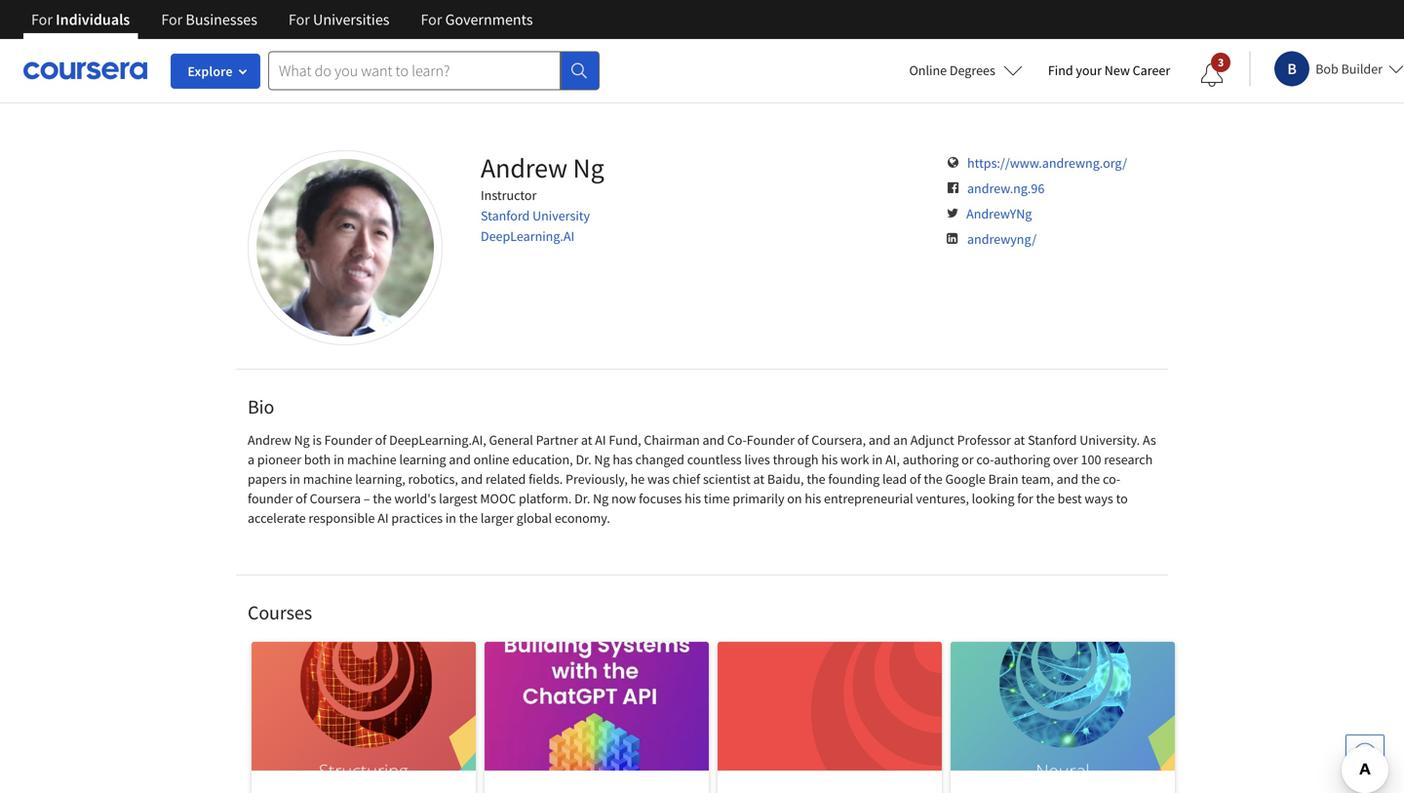 Task type: vqa. For each thing, say whether or not it's contained in the screenshot.
'Ng' within the Andrew Ng Instructor Stanford University DeepLearning.AI
yes



Task type: locate. For each thing, give the bounding box(es) containing it.
lives
[[745, 451, 770, 468]]

andrewyng/ link
[[968, 230, 1037, 248]]

chairman
[[644, 431, 700, 449]]

founder
[[248, 490, 293, 507]]

education,
[[512, 451, 573, 468]]

0 vertical spatial andrew
[[481, 151, 568, 185]]

1 horizontal spatial co-
[[1103, 470, 1121, 488]]

andrew up "pioneer"
[[248, 431, 291, 449]]

entrepreneurial
[[824, 490, 914, 507]]

1 vertical spatial ai
[[378, 509, 389, 527]]

https://www.andrewng.org/ link
[[968, 154, 1128, 172]]

explore button
[[171, 54, 260, 89]]

the right for
[[1036, 490, 1055, 507]]

work
[[841, 451, 869, 468]]

lead
[[883, 470, 907, 488]]

of up learning,
[[375, 431, 387, 449]]

bob
[[1316, 60, 1339, 78]]

founder
[[324, 431, 372, 449], [747, 431, 795, 449]]

andrew
[[481, 151, 568, 185], [248, 431, 291, 449]]

ai left fund,
[[595, 431, 606, 449]]

ng
[[573, 151, 604, 185], [294, 431, 310, 449], [594, 451, 610, 468], [593, 490, 609, 507]]

ng up university at the top of the page
[[573, 151, 604, 185]]

degrees
[[950, 61, 996, 79]]

for for universities
[[289, 10, 310, 29]]

1 horizontal spatial at
[[754, 470, 765, 488]]

1 horizontal spatial authoring
[[994, 451, 1051, 468]]

0 vertical spatial ai
[[595, 431, 606, 449]]

deeplearning.ai
[[481, 227, 575, 245]]

0 horizontal spatial ai
[[378, 509, 389, 527]]

founder up lives at the bottom
[[747, 431, 795, 449]]

in left 'ai,'
[[872, 451, 883, 468]]

courses
[[248, 600, 312, 625]]

1 horizontal spatial ai
[[595, 431, 606, 449]]

related
[[486, 470, 526, 488]]

google
[[946, 470, 986, 488]]

0 horizontal spatial stanford
[[481, 207, 530, 224]]

online
[[474, 451, 510, 468]]

stanford up over
[[1028, 431, 1077, 449]]

as
[[1143, 431, 1157, 449]]

coursera
[[310, 490, 361, 507]]

andrew inside the andrew ng is founder of deeplearning.ai, general partner at ai fund, chairman and co-founder of coursera, and an adjunct professor at stanford university. as a pioneer both in machine learning and online education, dr. ng has changed countless lives through his work in ai, authoring or co-authoring over 100 research papers in machine learning, robotics, and related fields. previously, he was chief scientist at baidu, the founding lead of the google brain team, and the co- founder of coursera – the world's largest mooc platform. dr. ng now focuses his time primarily on his entrepreneurial ventures, looking for the best ways to accelerate responsible ai practices in the larger global economy.
[[248, 431, 291, 449]]

4 for from the left
[[421, 10, 442, 29]]

None search field
[[268, 51, 600, 90]]

co- right the or
[[977, 451, 994, 468]]

the down largest
[[459, 509, 478, 527]]

the down 100
[[1082, 470, 1100, 488]]

andrew inside "andrew ng instructor stanford university deeplearning.ai"
[[481, 151, 568, 185]]

machine up coursera
[[303, 470, 353, 488]]

global
[[517, 509, 552, 527]]

andrew.ng.96
[[968, 179, 1045, 197]]

100
[[1081, 451, 1102, 468]]

a
[[248, 451, 255, 468]]

or
[[962, 451, 974, 468]]

2 authoring from the left
[[994, 451, 1051, 468]]

stanford
[[481, 207, 530, 224], [1028, 431, 1077, 449]]

0 vertical spatial stanford
[[481, 207, 530, 224]]

the up ventures,
[[924, 470, 943, 488]]

for for businesses
[[161, 10, 183, 29]]

stanford down instructor at the top
[[481, 207, 530, 224]]

co- up to
[[1103, 470, 1121, 488]]

2 founder from the left
[[747, 431, 795, 449]]

0 vertical spatial dr.
[[576, 451, 592, 468]]

0 horizontal spatial founder
[[324, 431, 372, 449]]

1 horizontal spatial andrew
[[481, 151, 568, 185]]

authoring
[[903, 451, 959, 468], [994, 451, 1051, 468]]

for left universities
[[289, 10, 310, 29]]

both
[[304, 451, 331, 468]]

at
[[581, 431, 593, 449], [1014, 431, 1025, 449], [754, 470, 765, 488]]

What do you want to learn? text field
[[268, 51, 561, 90]]

2 for from the left
[[161, 10, 183, 29]]

at up "primarily"
[[754, 470, 765, 488]]

for up what do you want to learn? text box
[[421, 10, 442, 29]]

at right professor
[[1014, 431, 1025, 449]]

1 vertical spatial andrew
[[248, 431, 291, 449]]

machine
[[347, 451, 397, 468], [303, 470, 353, 488]]

governments
[[445, 10, 533, 29]]

ai
[[595, 431, 606, 449], [378, 509, 389, 527]]

coursera image
[[23, 55, 147, 86]]

founding
[[829, 470, 880, 488]]

show notifications image
[[1201, 63, 1224, 87]]

founder right is
[[324, 431, 372, 449]]

for
[[31, 10, 53, 29], [161, 10, 183, 29], [289, 10, 310, 29], [421, 10, 442, 29]]

best
[[1058, 490, 1082, 507]]

dr. up economy.
[[575, 490, 590, 507]]

0 horizontal spatial authoring
[[903, 451, 959, 468]]

andrewyng link
[[967, 205, 1032, 222]]

machine up learning,
[[347, 451, 397, 468]]

new
[[1105, 61, 1130, 79]]

1 vertical spatial stanford
[[1028, 431, 1077, 449]]

for left the individuals
[[31, 10, 53, 29]]

ai left practices
[[378, 509, 389, 527]]

individuals
[[56, 10, 130, 29]]

papers
[[248, 470, 287, 488]]

dr. up previously,
[[576, 451, 592, 468]]

through
[[773, 451, 819, 468]]

for universities
[[289, 10, 390, 29]]

3 for from the left
[[289, 10, 310, 29]]

authoring up team,
[[994, 451, 1051, 468]]

chief
[[673, 470, 700, 488]]

1 horizontal spatial stanford
[[1028, 431, 1077, 449]]

andrew ng instructor stanford university deeplearning.ai
[[481, 151, 604, 245]]

of up through
[[798, 431, 809, 449]]

bob builder
[[1316, 60, 1383, 78]]

career
[[1133, 61, 1171, 79]]

andrew up instructor at the top
[[481, 151, 568, 185]]

andrewyng
[[967, 205, 1032, 222]]

dr.
[[576, 451, 592, 468], [575, 490, 590, 507]]

authoring down adjunct
[[903, 451, 959, 468]]

profile image
[[248, 150, 443, 345]]

has
[[613, 451, 633, 468]]

for left businesses at the top
[[161, 10, 183, 29]]

for governments
[[421, 10, 533, 29]]

0 horizontal spatial andrew
[[248, 431, 291, 449]]

and
[[703, 431, 725, 449], [869, 431, 891, 449], [449, 451, 471, 468], [461, 470, 483, 488], [1057, 470, 1079, 488]]

adjunct
[[911, 431, 955, 449]]

andrew for andrew ng is founder of deeplearning.ai, general partner at ai fund, chairman and co-founder of coursera, and an adjunct professor at stanford university. as a pioneer both in machine learning and online education, dr. ng has changed countless lives through his work in ai, authoring or co-authoring over 100 research papers in machine learning, robotics, and related fields. previously, he was chief scientist at baidu, the founding lead of the google brain team, and the co- founder of coursera – the world's largest mooc platform. dr. ng now focuses his time primarily on his entrepreneurial ventures, looking for the best ways to accelerate responsible ai practices in the larger global economy.
[[248, 431, 291, 449]]

0 vertical spatial co-
[[977, 451, 994, 468]]

ng down previously,
[[593, 490, 609, 507]]

explore
[[188, 62, 233, 80]]

and down the 'deeplearning.ai,'
[[449, 451, 471, 468]]

1 horizontal spatial founder
[[747, 431, 795, 449]]

in
[[334, 451, 345, 468], [872, 451, 883, 468], [290, 470, 300, 488], [446, 509, 456, 527]]

on
[[787, 490, 802, 507]]

1 for from the left
[[31, 10, 53, 29]]

largest
[[439, 490, 478, 507]]

at right partner
[[581, 431, 593, 449]]

co-
[[977, 451, 994, 468], [1103, 470, 1121, 488]]

economy.
[[555, 509, 610, 527]]

0 horizontal spatial co-
[[977, 451, 994, 468]]

and down over
[[1057, 470, 1079, 488]]

online degrees
[[910, 61, 996, 79]]

in down largest
[[446, 509, 456, 527]]



Task type: describe. For each thing, give the bounding box(es) containing it.
andrew for andrew ng instructor stanford university deeplearning.ai
[[481, 151, 568, 185]]

professor
[[957, 431, 1011, 449]]

ng left is
[[294, 431, 310, 449]]

banner navigation
[[16, 0, 549, 39]]

of right the lead
[[910, 470, 921, 488]]

changed
[[636, 451, 685, 468]]

0 horizontal spatial at
[[581, 431, 593, 449]]

for for governments
[[421, 10, 442, 29]]

primarily
[[733, 490, 785, 507]]

platform.
[[519, 490, 572, 507]]

previously,
[[566, 470, 628, 488]]

3
[[1218, 55, 1225, 70]]

find your new career link
[[1039, 59, 1180, 83]]

was
[[648, 470, 670, 488]]

your
[[1076, 61, 1102, 79]]

1 authoring from the left
[[903, 451, 959, 468]]

0 vertical spatial machine
[[347, 451, 397, 468]]

brain
[[989, 470, 1019, 488]]

to
[[1116, 490, 1128, 507]]

is
[[313, 431, 322, 449]]

1 vertical spatial machine
[[303, 470, 353, 488]]

1 founder from the left
[[324, 431, 372, 449]]

larger
[[481, 509, 514, 527]]

in right both
[[334, 451, 345, 468]]

baidu,
[[768, 470, 804, 488]]

stanford inside the andrew ng is founder of deeplearning.ai, general partner at ai fund, chairman and co-founder of coursera, and an adjunct professor at stanford university. as a pioneer both in machine learning and online education, dr. ng has changed countless lives through his work in ai, authoring or co-authoring over 100 research papers in machine learning, robotics, and related fields. previously, he was chief scientist at baidu, the founding lead of the google brain team, and the co- founder of coursera – the world's largest mooc platform. dr. ng now focuses his time primarily on his entrepreneurial ventures, looking for the best ways to accelerate responsible ai practices in the larger global economy.
[[1028, 431, 1077, 449]]

time
[[704, 490, 730, 507]]

learning
[[399, 451, 446, 468]]

his right on
[[805, 490, 822, 507]]

2 horizontal spatial at
[[1014, 431, 1025, 449]]

online
[[910, 61, 947, 79]]

andrew ng is founder of deeplearning.ai, general partner at ai fund, chairman and co-founder of coursera, and an adjunct professor at stanford university. as a pioneer both in machine learning and online education, dr. ng has changed countless lives through his work in ai, authoring or co-authoring over 100 research papers in machine learning, robotics, and related fields. previously, he was chief scientist at baidu, the founding lead of the google brain team, and the co- founder of coursera – the world's largest mooc platform. dr. ng now focuses his time primarily on his entrepreneurial ventures, looking for the best ways to accelerate responsible ai practices in the larger global economy.
[[248, 431, 1157, 527]]

coursera,
[[812, 431, 866, 449]]

university
[[533, 207, 590, 224]]

stanford university link
[[481, 207, 590, 224]]

accelerate
[[248, 509, 306, 527]]

he
[[631, 470, 645, 488]]

countless
[[687, 451, 742, 468]]

learning,
[[355, 470, 406, 488]]

ways
[[1085, 490, 1114, 507]]

ventures,
[[916, 490, 969, 507]]

builder
[[1342, 60, 1383, 78]]

fields.
[[529, 470, 563, 488]]

ng up previously,
[[594, 451, 610, 468]]

for businesses
[[161, 10, 257, 29]]

an
[[894, 431, 908, 449]]

find
[[1048, 61, 1074, 79]]

his down coursera,
[[822, 451, 838, 468]]

1 vertical spatial dr.
[[575, 490, 590, 507]]

ai,
[[886, 451, 900, 468]]

in down "pioneer"
[[290, 470, 300, 488]]

now
[[612, 490, 636, 507]]

for for individuals
[[31, 10, 53, 29]]

instructor
[[481, 186, 537, 204]]

find your new career
[[1048, 61, 1171, 79]]

andrewyng/
[[968, 230, 1037, 248]]

deeplearning.ai link
[[481, 227, 575, 245]]

scientist
[[703, 470, 751, 488]]

the right –
[[373, 490, 392, 507]]

and up largest
[[461, 470, 483, 488]]

for individuals
[[31, 10, 130, 29]]

co-
[[727, 431, 747, 449]]

world's
[[395, 490, 436, 507]]

and up countless at the bottom of page
[[703, 431, 725, 449]]

1 vertical spatial co-
[[1103, 470, 1121, 488]]

fund,
[[609, 431, 641, 449]]

focuses
[[639, 490, 682, 507]]

for
[[1018, 490, 1034, 507]]

help center image
[[1354, 742, 1377, 766]]

b
[[1288, 59, 1297, 79]]

his down chief
[[685, 490, 701, 507]]

ng inside "andrew ng instructor stanford university deeplearning.ai"
[[573, 151, 604, 185]]

and left an
[[869, 431, 891, 449]]

partner
[[536, 431, 579, 449]]

practices
[[391, 509, 443, 527]]

team,
[[1022, 470, 1054, 488]]

robotics,
[[408, 470, 458, 488]]

general
[[489, 431, 533, 449]]

bio
[[248, 395, 274, 419]]

https://www.andrewng.org/
[[968, 154, 1128, 172]]

3 button
[[1185, 52, 1240, 99]]

looking
[[972, 490, 1015, 507]]

over
[[1053, 451, 1079, 468]]

of right founder
[[296, 490, 307, 507]]

deeplearning.ai,
[[389, 431, 486, 449]]

stanford inside "andrew ng instructor stanford university deeplearning.ai"
[[481, 207, 530, 224]]

–
[[364, 490, 370, 507]]

university.
[[1080, 431, 1140, 449]]

responsible
[[309, 509, 375, 527]]

mooc
[[480, 490, 516, 507]]

the down through
[[807, 470, 826, 488]]

pioneer
[[257, 451, 301, 468]]

andrew.ng.96 link
[[968, 179, 1045, 197]]



